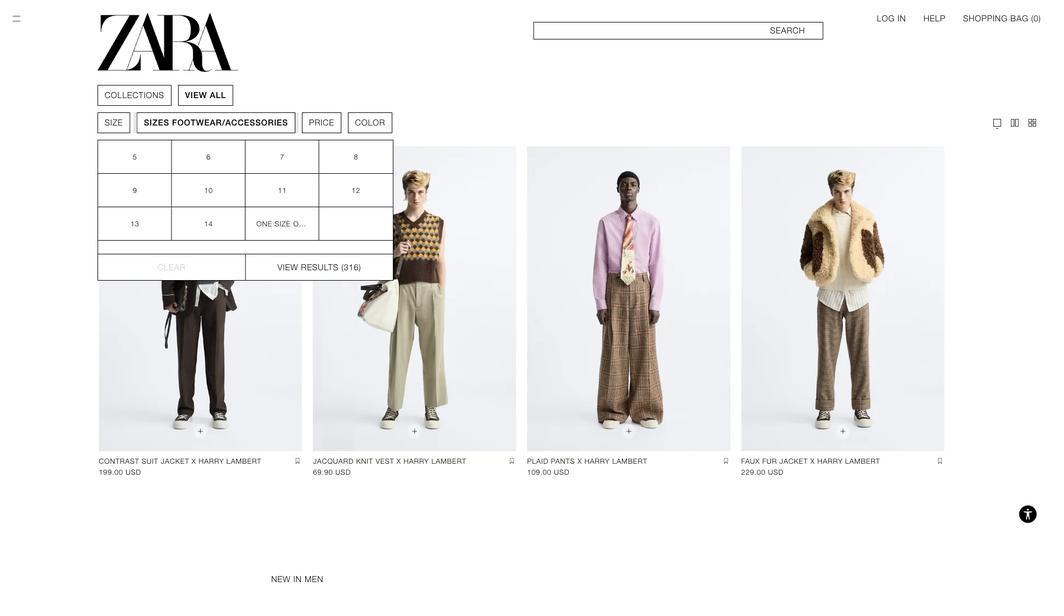 Task type: locate. For each thing, give the bounding box(es) containing it.
229.00 usd
[[742, 468, 784, 476]]

2 usd from the left
[[336, 468, 351, 476]]

1 horizontal spatial add item to wishlist image
[[936, 457, 945, 466]]

zoom change image
[[1010, 117, 1021, 128], [1027, 117, 1038, 128]]

1 lambert from the left
[[227, 457, 262, 465]]

jacket for suit
[[161, 457, 189, 465]]

harry for faux fur jacket x harry lambert
[[818, 457, 843, 465]]

harry inside faux fur jacket x harry lambert link
[[818, 457, 843, 465]]

0 vertical spatial view
[[185, 90, 207, 100]]

size right one
[[275, 220, 291, 228]]

view for view results (316)
[[278, 262, 298, 272]]

199.00 usd
[[99, 468, 141, 476]]

2 lambert from the left
[[432, 457, 467, 465]]

3 harry from the left
[[585, 457, 610, 465]]

usd down fur
[[769, 468, 784, 476]]

jacket
[[161, 457, 189, 465], [780, 457, 808, 465]]

view left results
[[278, 262, 298, 272]]

image 0 of faux fur jacket x harry lambert from zara image
[[742, 146, 945, 452]]

4 harry from the left
[[818, 457, 843, 465]]

new in men
[[271, 575, 324, 584]]

search
[[771, 26, 806, 35]]

view inside "link"
[[185, 90, 207, 100]]

add item to wishlist image left jacquard
[[293, 457, 302, 466]]

6
[[207, 153, 211, 161]]

12
[[352, 186, 361, 194]]

faux fur jacket x harry lambert
[[742, 457, 881, 465]]

x for contrast
[[192, 457, 196, 465]]

pants
[[551, 457, 575, 465]]

0 horizontal spatial add item to wishlist image
[[293, 457, 302, 466]]

)
[[1039, 14, 1042, 23]]

add item to wishlist image for jacquard knit vest x harry lambert
[[508, 457, 516, 466]]

3 usd from the left
[[554, 468, 570, 476]]

usd for 69.90 usd
[[336, 468, 351, 476]]

2 zoom change image from the left
[[1027, 117, 1038, 128]]

0 horizontal spatial jacket
[[161, 457, 189, 465]]

x inside the contrast suit jacket x harry lambert link
[[192, 457, 196, 465]]

(316)
[[342, 262, 361, 272]]

zara logo united states. go to homepage image
[[98, 13, 238, 72]]

harry inside jacquard knit vest x harry lambert link
[[404, 457, 429, 465]]

size button
[[98, 112, 130, 133]]

1 horizontal spatial add item to wishlist image
[[722, 457, 731, 466]]

1 horizontal spatial zoom change image
[[1027, 117, 1038, 128]]

view results (316)
[[278, 262, 361, 272]]

(
[[1032, 14, 1034, 23]]

x
[[192, 457, 196, 465], [397, 457, 401, 465], [578, 457, 582, 465], [811, 457, 815, 465]]

knit
[[356, 457, 373, 465]]

x right suit
[[192, 457, 196, 465]]

add item to wishlist image
[[293, 457, 302, 466], [722, 457, 731, 466]]

sizes
[[144, 118, 169, 127]]

men
[[305, 575, 324, 584]]

add item to wishlist image
[[508, 457, 516, 466], [936, 457, 945, 466]]

image 0 of jacquard knit vest x harry lambert from zara image
[[313, 146, 516, 452]]

size down collections link
[[105, 118, 123, 127]]

x right pants
[[578, 457, 582, 465]]

add item to wishlist image for plaid pants x harry lambert
[[722, 457, 731, 466]]

price button
[[302, 112, 342, 133]]

shopping
[[964, 14, 1008, 23]]

usd down pants
[[554, 468, 570, 476]]

2 add item to wishlist image from the left
[[936, 457, 945, 466]]

x right vest
[[397, 457, 401, 465]]

harry for contrast suit jacket x harry lambert
[[199, 457, 224, 465]]

1 add item to wishlist image from the left
[[293, 457, 302, 466]]

0 horizontal spatial size
[[105, 118, 123, 127]]

plaid pants x harry lambert
[[527, 457, 648, 465]]

in
[[898, 14, 907, 23]]

69.90 usd
[[313, 468, 351, 476]]

1 zoom change image from the left
[[1010, 117, 1021, 128]]

size
[[105, 118, 123, 127], [275, 220, 291, 228]]

usd down contrast
[[126, 468, 141, 476]]

4 lambert from the left
[[846, 457, 881, 465]]

accessibility image
[[1018, 503, 1039, 525]]

results
[[301, 262, 339, 272]]

0 vertical spatial size
[[105, 118, 123, 127]]

harry inside the contrast suit jacket x harry lambert link
[[199, 457, 224, 465]]

jacket right suit
[[161, 457, 189, 465]]

view for view all
[[185, 90, 207, 100]]

229.00
[[742, 468, 766, 476]]

0 horizontal spatial add item to wishlist image
[[508, 457, 516, 466]]

harry
[[199, 457, 224, 465], [404, 457, 429, 465], [585, 457, 610, 465], [818, 457, 843, 465]]

usd
[[126, 468, 141, 476], [336, 468, 351, 476], [554, 468, 570, 476], [769, 468, 784, 476]]

usd down jacquard
[[336, 468, 351, 476]]

1 horizontal spatial size
[[275, 220, 291, 228]]

jacquard knit vest x harry lambert link
[[313, 456, 467, 467]]

x inside jacquard knit vest x harry lambert link
[[397, 457, 401, 465]]

lambert
[[227, 457, 262, 465], [432, 457, 467, 465], [613, 457, 648, 465], [846, 457, 881, 465]]

view
[[185, 90, 207, 100], [278, 262, 298, 272]]

2 x from the left
[[397, 457, 401, 465]]

109.00 usd
[[527, 468, 570, 476]]

2 add item to wishlist image from the left
[[722, 457, 731, 466]]

plaid
[[527, 457, 549, 465]]

search link
[[534, 22, 824, 39]]

x for faux
[[811, 457, 815, 465]]

add item to wishlist image left faux
[[722, 457, 731, 466]]

collections link
[[105, 90, 164, 101]]

0
[[1034, 14, 1039, 23]]

1 vertical spatial view
[[278, 262, 298, 272]]

1 jacket from the left
[[161, 457, 189, 465]]

shopping bag ( 0 )
[[964, 14, 1042, 23]]

clear
[[158, 262, 186, 272]]

1 vertical spatial size
[[275, 220, 291, 228]]

sizes footwear/accessories
[[144, 118, 288, 127]]

4 usd from the left
[[769, 468, 784, 476]]

1 x from the left
[[192, 457, 196, 465]]

1 horizontal spatial jacket
[[780, 457, 808, 465]]

usd for 229.00 usd
[[769, 468, 784, 476]]

x right fur
[[811, 457, 815, 465]]

9
[[133, 186, 137, 194]]

3 lambert from the left
[[613, 457, 648, 465]]

2 harry from the left
[[404, 457, 429, 465]]

1 usd from the left
[[126, 468, 141, 476]]

color
[[355, 118, 385, 127]]

0 horizontal spatial zoom change image
[[1010, 117, 1021, 128]]

3 x from the left
[[578, 457, 582, 465]]

contrast suit jacket x harry lambert
[[99, 457, 262, 465]]

footwear/accessories
[[172, 118, 288, 127]]

contrast
[[99, 457, 139, 465]]

7
[[280, 153, 285, 161]]

11
[[278, 186, 287, 194]]

suit
[[142, 457, 158, 465]]

view left all
[[185, 90, 207, 100]]

one
[[257, 220, 272, 228]]

collections
[[105, 90, 164, 100]]

image 0 of contrast suit jacket x harry lambert from zara image
[[99, 146, 302, 452]]

view all link
[[185, 90, 226, 101]]

1 horizontal spatial view
[[278, 262, 298, 272]]

1 harry from the left
[[199, 457, 224, 465]]

usd for 109.00 usd
[[554, 468, 570, 476]]

2 jacket from the left
[[780, 457, 808, 465]]

14
[[204, 220, 213, 228]]

4 x from the left
[[811, 457, 815, 465]]

jacket right fur
[[780, 457, 808, 465]]

199.00
[[99, 468, 123, 476]]

x inside faux fur jacket x harry lambert link
[[811, 457, 815, 465]]

0 horizontal spatial view
[[185, 90, 207, 100]]

1 add item to wishlist image from the left
[[508, 457, 516, 466]]



Task type: describe. For each thing, give the bounding box(es) containing it.
one size only
[[257, 220, 313, 228]]

faux
[[742, 457, 760, 465]]

lambert for contrast suit jacket x harry lambert
[[227, 457, 262, 465]]

harry for jacquard knit vest x harry lambert
[[404, 457, 429, 465]]

plaid pants x harry lambert link
[[527, 456, 648, 467]]

8
[[354, 153, 358, 161]]

jacquard
[[313, 457, 354, 465]]

log in
[[877, 14, 907, 23]]

jacquard knit vest x harry lambert
[[313, 457, 467, 465]]

view all
[[185, 90, 226, 100]]

add item to wishlist image for contrast suit jacket x harry lambert
[[293, 457, 302, 466]]

0 status
[[1034, 14, 1039, 23]]

new
[[271, 575, 291, 584]]

all
[[210, 90, 226, 100]]

5
[[133, 153, 137, 161]]

lambert inside 'link'
[[613, 457, 648, 465]]

image 0 of plaid pants x harry lambert from zara image
[[527, 146, 731, 452]]

log in link
[[877, 13, 907, 24]]

size inside button
[[105, 118, 123, 127]]

help
[[924, 14, 946, 23]]

color button
[[348, 112, 393, 133]]

price
[[309, 118, 335, 127]]

add item to wishlist image for faux fur jacket x harry lambert
[[936, 457, 945, 466]]

109.00
[[527, 468, 552, 476]]

13
[[131, 220, 139, 228]]

x inside plaid pants x harry lambert 'link'
[[578, 457, 582, 465]]

only
[[293, 220, 313, 228]]

sizes footwear/accessories button
[[137, 112, 295, 133]]

10
[[204, 186, 213, 194]]

lambert for faux fur jacket x harry lambert
[[846, 457, 881, 465]]

x for jacquard
[[397, 457, 401, 465]]

in
[[294, 575, 302, 584]]

fur
[[763, 457, 778, 465]]

Product search search field
[[534, 22, 824, 39]]

log
[[877, 14, 895, 23]]

harry inside plaid pants x harry lambert 'link'
[[585, 457, 610, 465]]

faux fur jacket x harry lambert link
[[742, 456, 881, 467]]

zoom change image
[[992, 117, 1003, 128]]

vest
[[376, 457, 394, 465]]

lambert for jacquard knit vest x harry lambert
[[432, 457, 467, 465]]

69.90
[[313, 468, 333, 476]]

open menu image
[[11, 13, 22, 24]]

clear button
[[98, 254, 245, 280]]

jacket for fur
[[780, 457, 808, 465]]

contrast suit jacket x harry lambert link
[[99, 456, 262, 467]]

usd for 199.00 usd
[[126, 468, 141, 476]]

help link
[[924, 13, 946, 24]]

bag
[[1011, 14, 1029, 23]]



Task type: vqa. For each thing, say whether or not it's contained in the screenshot.
PLAID PANTS X HARRY LAMBERT's Add item to wishlist image
yes



